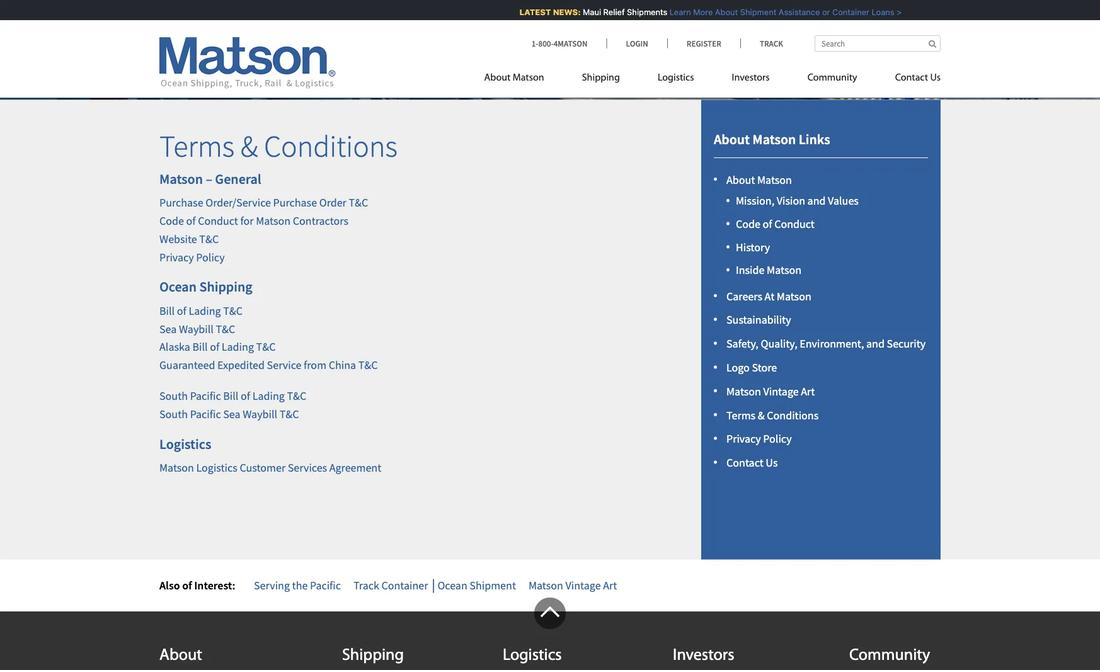 Task type: describe. For each thing, give the bounding box(es) containing it.
latest news: maui relief shipments learn more about shipment assistance or container loans >
[[516, 7, 898, 17]]

of inside purchase order/service purchase order t&c code of conduct for matson contractors website t&c privacy policy
[[186, 214, 196, 228]]

bill inside south pacific bill of lading t&c south pacific sea waybill t&c
[[223, 389, 239, 403]]

0 horizontal spatial conditions
[[264, 127, 398, 165]]

shipments
[[623, 7, 664, 17]]

mission, vision and values link
[[736, 194, 859, 208]]

community link
[[789, 67, 877, 92]]

sea inside the bill of lading t&c sea waybill t&c alaska bill of lading t&c guaranteed expedited service from china t&c
[[160, 322, 177, 336]]

also of interest:
[[160, 579, 235, 593]]

waybill inside south pacific bill of lading t&c south pacific sea waybill t&c
[[243, 407, 278, 422]]

privacy inside "about matson links" section
[[727, 432, 762, 447]]

waybill inside the bill of lading t&c sea waybill t&c alaska bill of lading t&c guaranteed expedited service from china t&c
[[179, 322, 214, 336]]

track link
[[741, 38, 784, 49]]

0 vertical spatial about matson link
[[485, 67, 563, 92]]

sea inside south pacific bill of lading t&c south pacific sea waybill t&c
[[223, 407, 241, 422]]

inside matson link
[[736, 263, 802, 278]]

privacy inside purchase order/service purchase order t&c code of conduct for matson contractors website t&c privacy policy
[[160, 250, 194, 264]]

1 vertical spatial about matson link
[[727, 173, 793, 187]]

purchase order/service purchase order t&c code of conduct for matson contractors website t&c privacy policy
[[160, 196, 368, 264]]

ocean shipping
[[160, 279, 253, 296]]

alaska bill of lading t&c link
[[160, 340, 278, 355]]

us inside "about matson links" section
[[766, 456, 778, 470]]

login
[[626, 38, 649, 49]]

contact inside top menu navigation
[[896, 73, 929, 83]]

1 purchase from the left
[[160, 196, 203, 210]]

about matson inside section
[[727, 173, 793, 187]]

guaranteed expedited service from china t&c link
[[160, 358, 378, 373]]

│ocean
[[431, 579, 468, 593]]

bill of lading t&c sea waybill t&c alaska bill of lading t&c guaranteed expedited service from china t&c
[[160, 304, 378, 373]]

policy inside "about matson links" section
[[764, 432, 792, 447]]

logistics inside top menu navigation
[[658, 73, 695, 83]]

environment,
[[800, 337, 865, 351]]

history
[[736, 240, 771, 254]]

inside matson
[[736, 263, 802, 278]]

of inside south pacific bill of lading t&c south pacific sea waybill t&c
[[241, 389, 250, 403]]

0 horizontal spatial &
[[241, 127, 258, 165]]

inside
[[736, 263, 765, 278]]

0 vertical spatial contact us link
[[877, 67, 941, 92]]

of inside "about matson links" section
[[763, 217, 773, 231]]

also
[[160, 579, 180, 593]]

guaranteed
[[160, 358, 215, 373]]

matson inside top menu navigation
[[513, 73, 545, 83]]

agreement
[[330, 461, 382, 475]]

shipping link
[[563, 67, 639, 92]]

logo store
[[727, 361, 778, 375]]

assistance
[[775, 7, 817, 17]]

order/service
[[206, 196, 271, 210]]

for
[[241, 214, 254, 228]]

1 vertical spatial privacy policy link
[[727, 432, 792, 447]]

4matson
[[554, 38, 588, 49]]

login link
[[607, 38, 668, 49]]

alaska
[[160, 340, 190, 355]]

0 horizontal spatial shipment
[[470, 579, 516, 593]]

website t&c link
[[160, 232, 219, 246]]

service
[[267, 358, 302, 373]]

of down sea waybill t&c link
[[210, 340, 220, 355]]

about inside footer
[[160, 649, 202, 665]]

south pacific sea waybill t&c link
[[160, 407, 299, 422]]

contact us inside "about matson links" section
[[727, 456, 778, 470]]

footer containing about
[[0, 598, 1101, 671]]

website
[[160, 232, 197, 246]]

0 horizontal spatial terms
[[160, 127, 235, 165]]

about matson links
[[714, 131, 831, 148]]

maui
[[579, 7, 598, 17]]

contractors
[[293, 214, 349, 228]]

latest
[[516, 7, 547, 17]]

ocean
[[160, 279, 197, 296]]

the
[[292, 579, 308, 593]]

1 horizontal spatial shipment
[[737, 7, 773, 17]]

learn
[[666, 7, 688, 17]]

code inside "about matson links" section
[[736, 217, 761, 231]]

track container │ocean shipment
[[354, 579, 516, 593]]

lading inside south pacific bill of lading t&c south pacific sea waybill t&c
[[253, 389, 285, 403]]

0 vertical spatial lading
[[189, 304, 221, 318]]

sustainability link
[[727, 313, 792, 327]]

interest:
[[194, 579, 235, 593]]

& inside "about matson links" section
[[758, 409, 765, 423]]

logistics link
[[639, 67, 713, 92]]

1-800-4matson link
[[532, 38, 607, 49]]

>
[[893, 7, 898, 17]]

track for track 'link'
[[760, 38, 784, 49]]

investors link
[[713, 67, 789, 92]]

china
[[329, 358, 356, 373]]

0 vertical spatial bill
[[160, 304, 175, 318]]

2 vertical spatial shipping
[[342, 649, 404, 665]]

2 south from the top
[[160, 407, 188, 422]]

terms & conditions inside "about matson links" section
[[727, 409, 819, 423]]

1 vertical spatial art
[[604, 579, 617, 593]]

serving the pacific
[[254, 579, 341, 593]]

serving
[[254, 579, 290, 593]]

relief
[[600, 7, 621, 17]]

conduct inside purchase order/service purchase order t&c code of conduct for matson contractors website t&c privacy policy
[[198, 214, 238, 228]]

sustainability
[[727, 313, 792, 327]]

0 horizontal spatial vintage
[[566, 579, 601, 593]]

1 vertical spatial shipping
[[200, 279, 253, 296]]

0 horizontal spatial terms & conditions
[[160, 127, 398, 165]]

1 vertical spatial lading
[[222, 340, 254, 355]]

services
[[288, 461, 327, 475]]

about matson links section
[[686, 100, 957, 560]]

serving the pacific link
[[254, 579, 341, 593]]

logistics down backtop image
[[503, 649, 562, 665]]

matson logistics customer services agreement link
[[160, 461, 382, 475]]

1 vertical spatial matson vintage art
[[529, 579, 617, 593]]

code of conduct link
[[736, 217, 815, 231]]

search image
[[929, 39, 937, 48]]

1 vertical spatial and
[[867, 337, 885, 351]]

blue matson logo with ocean, shipping, truck, rail and logistics written beneath it. image
[[160, 37, 336, 89]]

register link
[[668, 38, 741, 49]]

history link
[[736, 240, 771, 254]]

1 vertical spatial container
[[382, 579, 428, 593]]

quality,
[[761, 337, 798, 351]]

south pacific bill of lading t&c link
[[160, 389, 307, 403]]

1 vertical spatial matson vintage art link
[[529, 579, 617, 593]]

at
[[765, 289, 775, 304]]

sea waybill t&c link
[[160, 322, 235, 336]]

or
[[819, 7, 827, 17]]

us inside top menu navigation
[[931, 73, 941, 83]]

learn more about shipment assistance or container loans > link
[[666, 7, 898, 17]]

store
[[753, 361, 778, 375]]

from
[[304, 358, 327, 373]]

expedited
[[218, 358, 265, 373]]

2 purchase from the left
[[273, 196, 317, 210]]



Task type: vqa. For each thing, say whether or not it's contained in the screenshot.
411
no



Task type: locate. For each thing, give the bounding box(es) containing it.
bill of lading t&c link
[[160, 304, 243, 318]]

cranes load and offload matson containers from the containership at the terminal. image
[[0, 0, 1101, 100]]

safety, quality, environment, and security
[[727, 337, 926, 351]]

0 horizontal spatial track
[[354, 579, 379, 593]]

policy inside purchase order/service purchase order t&c code of conduct for matson contractors website t&c privacy policy
[[196, 250, 225, 264]]

1 vertical spatial bill
[[193, 340, 208, 355]]

track for track container │ocean shipment
[[354, 579, 379, 593]]

about matson down 1-
[[485, 73, 545, 83]]

1 horizontal spatial track
[[760, 38, 784, 49]]

contact us
[[896, 73, 941, 83], [727, 456, 778, 470]]

investors inside top menu navigation
[[732, 73, 770, 83]]

lading
[[189, 304, 221, 318], [222, 340, 254, 355], [253, 389, 285, 403]]

conditions up privacy policy
[[768, 409, 819, 423]]

0 horizontal spatial us
[[766, 456, 778, 470]]

1 vertical spatial us
[[766, 456, 778, 470]]

1 horizontal spatial sea
[[223, 407, 241, 422]]

sea up alaska at the left of page
[[160, 322, 177, 336]]

1 vertical spatial south
[[160, 407, 188, 422]]

0 horizontal spatial waybill
[[179, 322, 214, 336]]

bill down sea waybill t&c link
[[193, 340, 208, 355]]

vintage
[[764, 385, 799, 399], [566, 579, 601, 593]]

pacific down the south pacific bill of lading t&c link
[[190, 407, 221, 422]]

pacific right "the"
[[310, 579, 341, 593]]

sea down the south pacific bill of lading t&c link
[[223, 407, 241, 422]]

matson inside purchase order/service purchase order t&c code of conduct for matson contractors website t&c privacy policy
[[256, 214, 291, 228]]

shipping
[[582, 73, 620, 83], [200, 279, 253, 296], [342, 649, 404, 665]]

news:
[[549, 7, 577, 17]]

0 vertical spatial conditions
[[264, 127, 398, 165]]

lading down guaranteed expedited service from china t&c link
[[253, 389, 285, 403]]

1 horizontal spatial conditions
[[768, 409, 819, 423]]

Search search field
[[815, 35, 941, 52]]

footer
[[0, 598, 1101, 671]]

1 vertical spatial track
[[354, 579, 379, 593]]

1 vertical spatial policy
[[764, 432, 792, 447]]

contact us link down search "icon"
[[877, 67, 941, 92]]

1 horizontal spatial &
[[758, 409, 765, 423]]

1 vertical spatial terms
[[727, 409, 756, 423]]

1 horizontal spatial bill
[[193, 340, 208, 355]]

code up website
[[160, 214, 184, 228]]

about
[[712, 7, 734, 17], [485, 73, 511, 83], [714, 131, 750, 148], [727, 173, 756, 187], [160, 649, 202, 665]]

lading up sea waybill t&c link
[[189, 304, 221, 318]]

privacy down the terms & conditions link
[[727, 432, 762, 447]]

1 horizontal spatial and
[[867, 337, 885, 351]]

about inside top menu navigation
[[485, 73, 511, 83]]

waybill down the south pacific bill of lading t&c link
[[243, 407, 278, 422]]

art inside "about matson links" section
[[802, 385, 816, 399]]

1 vertical spatial community
[[850, 649, 931, 665]]

of
[[186, 214, 196, 228], [763, 217, 773, 231], [177, 304, 187, 318], [210, 340, 220, 355], [241, 389, 250, 403], [182, 579, 192, 593]]

bill up south pacific sea waybill t&c link
[[223, 389, 239, 403]]

code of conduct
[[736, 217, 815, 231]]

about matson inside top menu navigation
[[485, 73, 545, 83]]

0 horizontal spatial purchase
[[160, 196, 203, 210]]

0 horizontal spatial matson vintage art
[[529, 579, 617, 593]]

1 horizontal spatial terms
[[727, 409, 756, 423]]

0 vertical spatial sea
[[160, 322, 177, 336]]

privacy policy link down website t&c link
[[160, 250, 225, 264]]

0 horizontal spatial about matson link
[[485, 67, 563, 92]]

0 horizontal spatial contact us link
[[727, 456, 778, 470]]

links
[[799, 131, 831, 148]]

matson vintage art link up the terms & conditions link
[[727, 385, 816, 399]]

1 vertical spatial contact us link
[[727, 456, 778, 470]]

0 vertical spatial us
[[931, 73, 941, 83]]

–
[[206, 170, 212, 188]]

conditions inside "about matson links" section
[[768, 409, 819, 423]]

terms & conditions up general
[[160, 127, 398, 165]]

south pacific bill of lading t&c south pacific sea waybill t&c
[[160, 389, 307, 422]]

contact down search search field
[[896, 73, 929, 83]]

conditions
[[264, 127, 398, 165], [768, 409, 819, 423]]

0 horizontal spatial contact us
[[727, 456, 778, 470]]

1 horizontal spatial matson vintage art link
[[727, 385, 816, 399]]

matson vintage art link
[[727, 385, 816, 399], [529, 579, 617, 593]]

about matson link
[[485, 67, 563, 92], [727, 173, 793, 187]]

customer
[[240, 461, 286, 475]]

privacy down website
[[160, 250, 194, 264]]

privacy policy link down the terms & conditions link
[[727, 432, 792, 447]]

shipping inside top menu navigation
[[582, 73, 620, 83]]

logistics
[[658, 73, 695, 83], [160, 436, 212, 453], [196, 461, 238, 475], [503, 649, 562, 665]]

container left │ocean
[[382, 579, 428, 593]]

vision
[[777, 194, 806, 208]]

terms & conditions up privacy policy
[[727, 409, 819, 423]]

matson vintage art inside "about matson links" section
[[727, 385, 816, 399]]

&
[[241, 127, 258, 165], [758, 409, 765, 423]]

purchase up website
[[160, 196, 203, 210]]

art
[[802, 385, 816, 399], [604, 579, 617, 593]]

1 horizontal spatial us
[[931, 73, 941, 83]]

0 vertical spatial &
[[241, 127, 258, 165]]

terms & conditions
[[160, 127, 398, 165], [727, 409, 819, 423]]

conduct down order/service
[[198, 214, 238, 228]]

1 horizontal spatial conduct
[[775, 217, 815, 231]]

and right vision at the top of page
[[808, 194, 826, 208]]

0 horizontal spatial policy
[[196, 250, 225, 264]]

t&c
[[349, 196, 368, 210], [199, 232, 219, 246], [223, 304, 243, 318], [216, 322, 235, 336], [256, 340, 276, 355], [359, 358, 378, 373], [287, 389, 307, 403], [280, 407, 299, 422]]

more
[[690, 7, 709, 17]]

of down 'mission,'
[[763, 217, 773, 231]]

logo store link
[[727, 361, 778, 375]]

2 vertical spatial bill
[[223, 389, 239, 403]]

code of conduct for matson contractors link
[[160, 214, 349, 228]]

0 vertical spatial and
[[808, 194, 826, 208]]

about matson link down 1-
[[485, 67, 563, 92]]

1 vertical spatial about matson
[[727, 173, 793, 187]]

1-800-4matson
[[532, 38, 588, 49]]

1 south from the top
[[160, 389, 188, 403]]

privacy
[[160, 250, 194, 264], [727, 432, 762, 447]]

terms up privacy policy
[[727, 409, 756, 423]]

vintage inside "about matson links" section
[[764, 385, 799, 399]]

1 vertical spatial shipment
[[470, 579, 516, 593]]

0 horizontal spatial about matson
[[485, 73, 545, 83]]

0 vertical spatial track
[[760, 38, 784, 49]]

0 horizontal spatial art
[[604, 579, 617, 593]]

matson – general
[[160, 170, 262, 188]]

1 vertical spatial privacy
[[727, 432, 762, 447]]

safety, quality, environment, and security link
[[727, 337, 926, 351]]

bill
[[160, 304, 175, 318], [193, 340, 208, 355], [223, 389, 239, 403]]

1 horizontal spatial policy
[[764, 432, 792, 447]]

careers at matson link
[[727, 289, 812, 304]]

shipment up track 'link'
[[737, 7, 773, 17]]

1 vertical spatial &
[[758, 409, 765, 423]]

of up sea waybill t&c link
[[177, 304, 187, 318]]

& up general
[[241, 127, 258, 165]]

about matson link up 'mission,'
[[727, 173, 793, 187]]

mission,
[[736, 194, 775, 208]]

of right also
[[182, 579, 192, 593]]

code
[[160, 214, 184, 228], [736, 217, 761, 231]]

1 vertical spatial sea
[[223, 407, 241, 422]]

contact us down search "icon"
[[896, 73, 941, 83]]

terms up the '–'
[[160, 127, 235, 165]]

1 horizontal spatial privacy policy link
[[727, 432, 792, 447]]

values
[[829, 194, 859, 208]]

contact us link
[[877, 67, 941, 92], [727, 456, 778, 470]]

pacific
[[190, 389, 221, 403], [190, 407, 221, 422], [310, 579, 341, 593]]

0 horizontal spatial conduct
[[198, 214, 238, 228]]

conduct
[[198, 214, 238, 228], [775, 217, 815, 231]]

about matson up 'mission,'
[[727, 173, 793, 187]]

policy down the terms & conditions link
[[764, 432, 792, 447]]

privacy policy
[[727, 432, 792, 447]]

community
[[808, 73, 858, 83], [850, 649, 931, 665]]

2 horizontal spatial bill
[[223, 389, 239, 403]]

logistics down register link
[[658, 73, 695, 83]]

1 vertical spatial waybill
[[243, 407, 278, 422]]

of up south pacific sea waybill t&c link
[[241, 389, 250, 403]]

2 vertical spatial lading
[[253, 389, 285, 403]]

community inside community "link"
[[808, 73, 858, 83]]

800-
[[539, 38, 554, 49]]

security
[[888, 337, 926, 351]]

careers at matson
[[727, 289, 812, 304]]

contact inside "about matson links" section
[[727, 456, 764, 470]]

1 horizontal spatial terms & conditions
[[727, 409, 819, 423]]

0 vertical spatial shipping
[[582, 73, 620, 83]]

logo
[[727, 361, 750, 375]]

logistics down south pacific sea waybill t&c link
[[160, 436, 212, 453]]

mission, vision and values
[[736, 194, 859, 208]]

contact down privacy policy
[[727, 456, 764, 470]]

0 horizontal spatial privacy
[[160, 250, 194, 264]]

contact us down privacy policy
[[727, 456, 778, 470]]

matson vintage art link up backtop image
[[529, 579, 617, 593]]

0 vertical spatial matson vintage art link
[[727, 385, 816, 399]]

top menu navigation
[[485, 67, 941, 92]]

of up website t&c link
[[186, 214, 196, 228]]

sea
[[160, 322, 177, 336], [223, 407, 241, 422]]

1 horizontal spatial about matson link
[[727, 173, 793, 187]]

0 horizontal spatial privacy policy link
[[160, 250, 225, 264]]

1 horizontal spatial privacy
[[727, 432, 762, 447]]

purchase order/service purchase order t&c link
[[160, 196, 368, 210]]

bill down ocean
[[160, 304, 175, 318]]

2 vertical spatial pacific
[[310, 579, 341, 593]]

waybill down bill of lading t&c link
[[179, 322, 214, 336]]

contact us link down privacy policy
[[727, 456, 778, 470]]

0 vertical spatial privacy policy link
[[160, 250, 225, 264]]

0 horizontal spatial shipping
[[200, 279, 253, 296]]

terms inside "about matson links" section
[[727, 409, 756, 423]]

1 horizontal spatial about matson
[[727, 173, 793, 187]]

1 horizontal spatial contact us
[[896, 73, 941, 83]]

terms & conditions link
[[727, 409, 819, 423]]

0 horizontal spatial bill
[[160, 304, 175, 318]]

south
[[160, 389, 188, 403], [160, 407, 188, 422]]

vintage up backtop image
[[566, 579, 601, 593]]

0 vertical spatial policy
[[196, 250, 225, 264]]

0 vertical spatial privacy
[[160, 250, 194, 264]]

lading up the expedited
[[222, 340, 254, 355]]

backtop image
[[535, 598, 566, 630]]

0 vertical spatial about matson
[[485, 73, 545, 83]]

careers
[[727, 289, 763, 304]]

0 vertical spatial contact
[[896, 73, 929, 83]]

0 vertical spatial art
[[802, 385, 816, 399]]

track container │ocean shipment link
[[354, 579, 516, 593]]

0 vertical spatial terms
[[160, 127, 235, 165]]

1 vertical spatial vintage
[[566, 579, 601, 593]]

and left security
[[867, 337, 885, 351]]

1 horizontal spatial code
[[736, 217, 761, 231]]

code inside purchase order/service purchase order t&c code of conduct for matson contractors website t&c privacy policy
[[160, 214, 184, 228]]

pacific up south pacific sea waybill t&c link
[[190, 389, 221, 403]]

contact us inside top menu navigation
[[896, 73, 941, 83]]

register
[[687, 38, 722, 49]]

conditions up order
[[264, 127, 398, 165]]

1 horizontal spatial purchase
[[273, 196, 317, 210]]

None search field
[[815, 35, 941, 52]]

matson vintage art up the terms & conditions link
[[727, 385, 816, 399]]

loans
[[868, 7, 891, 17]]

0 vertical spatial shipment
[[737, 7, 773, 17]]

0 vertical spatial container
[[829, 7, 866, 17]]

1 horizontal spatial container
[[829, 7, 866, 17]]

shipment right │ocean
[[470, 579, 516, 593]]

0 horizontal spatial code
[[160, 214, 184, 228]]

0 vertical spatial vintage
[[764, 385, 799, 399]]

1 vertical spatial pacific
[[190, 407, 221, 422]]

us down search "icon"
[[931, 73, 941, 83]]

container right or
[[829, 7, 866, 17]]

0 horizontal spatial contact
[[727, 456, 764, 470]]

purchase up contractors
[[273, 196, 317, 210]]

1 vertical spatial terms & conditions
[[727, 409, 819, 423]]

0 vertical spatial contact us
[[896, 73, 941, 83]]

0 vertical spatial investors
[[732, 73, 770, 83]]

vintage up the terms & conditions link
[[764, 385, 799, 399]]

safety,
[[727, 337, 759, 351]]

0 vertical spatial community
[[808, 73, 858, 83]]

0 horizontal spatial container
[[382, 579, 428, 593]]

0 vertical spatial south
[[160, 389, 188, 403]]

policy down website t&c link
[[196, 250, 225, 264]]

general
[[215, 170, 262, 188]]

0 vertical spatial waybill
[[179, 322, 214, 336]]

logistics left customer
[[196, 461, 238, 475]]

1 vertical spatial investors
[[673, 649, 735, 665]]

1 horizontal spatial shipping
[[342, 649, 404, 665]]

matson vintage art up backtop image
[[529, 579, 617, 593]]

us down privacy policy
[[766, 456, 778, 470]]

0 horizontal spatial matson vintage art link
[[529, 579, 617, 593]]

terms
[[160, 127, 235, 165], [727, 409, 756, 423]]

conduct inside "about matson links" section
[[775, 217, 815, 231]]

1 vertical spatial conditions
[[768, 409, 819, 423]]

1 horizontal spatial art
[[802, 385, 816, 399]]

2 horizontal spatial shipping
[[582, 73, 620, 83]]

0 vertical spatial pacific
[[190, 389, 221, 403]]

order
[[319, 196, 347, 210]]

conduct down mission, vision and values
[[775, 217, 815, 231]]

policy
[[196, 250, 225, 264], [764, 432, 792, 447]]

1 vertical spatial contact
[[727, 456, 764, 470]]

& up privacy policy
[[758, 409, 765, 423]]

1-
[[532, 38, 539, 49]]

code up history
[[736, 217, 761, 231]]



